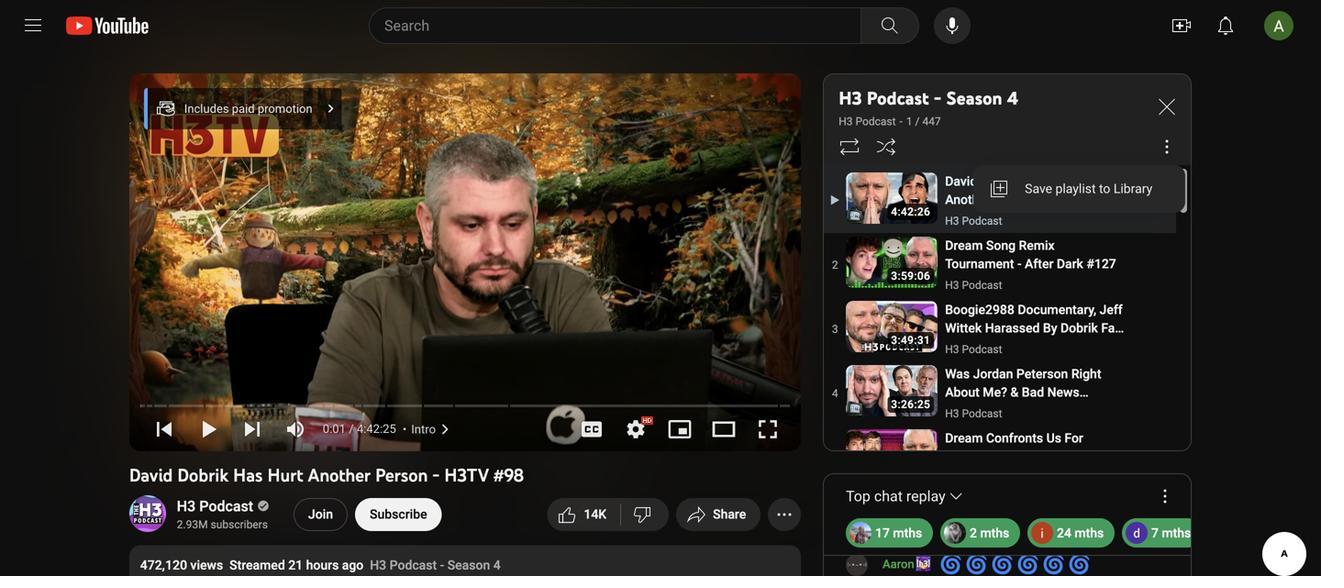 Task type: locate. For each thing, give the bounding box(es) containing it.
1 horizontal spatial h3 podcast - season 4 link
[[839, 85, 1144, 111]]

1 vertical spatial has
[[233, 464, 263, 486]]

1
[[907, 115, 913, 128], [584, 507, 591, 522], [165, 558, 173, 573], [296, 558, 303, 573]]

h3 podcast link up 2.93m subscribers
[[177, 497, 255, 517]]

0 vertical spatial david
[[946, 174, 978, 189]]

another person up song
[[946, 192, 1035, 207]]

tournament
[[946, 257, 1015, 272]]

1 horizontal spatial hurt
[[1048, 174, 1073, 189]]

david for david dobrik has hurt another person - h3tv #98 h3 podcast
[[946, 174, 978, 189]]

1 vertical spatial season
[[448, 558, 490, 573]]

2 horizontal spatial dobrik
[[1061, 321, 1099, 336]]

podcast down tournament
[[962, 279, 1003, 292]]

- left playlist
[[1038, 192, 1042, 207]]

/ right 0:01 on the bottom left
[[349, 422, 354, 436]]

0 vertical spatial season
[[947, 87, 1003, 109]]

another person inside david dobrik has hurt another person - h3tv #98 h3 podcast
[[946, 192, 1035, 207]]

4 7 2 , 1 2 0 views streamed 2 1 hours ago h3 podcast - season 4
[[140, 558, 501, 573]]

was jordan peterson right about me? & bad news about jimmy lee - h3tv #97 by h3 podcast 3 hours, 26 minutes element
[[946, 365, 1126, 419]]

podcast down ryan
[[946, 358, 993, 373]]

/ for 1
[[916, 115, 920, 128]]

2.93m subscribers
[[177, 519, 268, 532]]

h3 podcast up 2.93 million subscribers element
[[177, 498, 253, 516]]

ago
[[342, 558, 364, 573]]

hurt for david dobrik has hurt another person - h3tv #98 h3 podcast
[[1048, 174, 1073, 189]]

0 vertical spatial has
[[1022, 174, 1044, 189]]

h3 podcast - season 4 link down subscribe button
[[370, 557, 501, 575]]

season
[[947, 87, 1003, 109], [448, 558, 490, 573]]

Search text field
[[385, 14, 857, 38]]

me?
[[983, 385, 1008, 400]]

#98 for david dobrik has hurt another person - h3tv #98
[[494, 464, 524, 486]]

#98 left library
[[1081, 192, 1104, 207]]

/ left 447
[[916, 115, 920, 128]]

#97
[[1093, 403, 1115, 419]]

1 4 k
[[584, 507, 607, 522]]

documentary,
[[1018, 302, 1097, 318]]

3:26:25 link
[[846, 365, 938, 419]]

has
[[1022, 174, 1044, 189], [233, 464, 263, 486]]

,
[[162, 558, 165, 573]]

#127
[[1087, 257, 1117, 272]]

3:59:06 link
[[846, 237, 938, 291]]

0 vertical spatial hurt
[[1048, 174, 1073, 189]]

2 vertical spatial h3tv
[[444, 464, 489, 486]]

1 horizontal spatial h3 podcast link
[[839, 115, 897, 129]]

4
[[1008, 87, 1019, 109], [832, 387, 839, 400], [591, 507, 599, 522], [140, 558, 148, 573], [494, 558, 501, 573]]

0 horizontal spatial /
[[349, 422, 354, 436]]

2
[[832, 259, 839, 272], [155, 558, 162, 573], [173, 558, 180, 573], [288, 558, 296, 573]]

447
[[923, 115, 941, 128]]

1 horizontal spatial david
[[946, 174, 978, 189]]

/ inside youtube video player element
[[349, 422, 354, 436]]

0 vertical spatial #98
[[1081, 192, 1104, 207]]

h3tv
[[1046, 192, 1078, 207], [1057, 403, 1090, 419], [444, 464, 489, 486]]

k
[[599, 507, 607, 522]]

7
[[148, 558, 155, 573]]

subscribe button
[[355, 499, 442, 532]]

0 horizontal spatial h3 podcast - season 4 link
[[370, 557, 501, 575]]

share
[[713, 507, 746, 522]]

1 vertical spatial h3 podcast link
[[177, 497, 255, 517]]

1 vertical spatial hurt
[[267, 464, 303, 486]]

has up "subscribers"
[[233, 464, 263, 486]]

- down news
[[1050, 403, 1054, 419]]

h3
[[839, 87, 862, 109], [839, 115, 853, 128], [946, 215, 960, 228], [946, 279, 960, 292], [946, 343, 960, 356], [946, 408, 960, 420], [177, 498, 196, 516], [370, 558, 387, 573]]

0 vertical spatial h3 podcast - season 4 link
[[839, 85, 1144, 111]]

•
[[403, 423, 407, 436]]

by
[[1044, 321, 1058, 336]]

0 horizontal spatial dobrik
[[177, 464, 229, 486]]

1 vertical spatial another person
[[308, 464, 428, 486]]

another person for david dobrik has hurt another person - h3tv #98
[[308, 464, 428, 486]]

h3 podcast
[[839, 115, 896, 128], [946, 343, 1003, 356], [946, 408, 1003, 420], [177, 498, 253, 516]]

song
[[987, 238, 1016, 253]]

2 vertical spatial dobrik
[[177, 464, 229, 486]]

2 right ,
[[173, 558, 180, 573]]

#93
[[1031, 358, 1053, 373]]

dobrik for david dobrik has hurt another person - h3tv #98 h3 podcast
[[981, 174, 1018, 189]]

hurt
[[1048, 174, 1073, 189], [267, 464, 303, 486]]

#98
[[1081, 192, 1104, 207], [494, 464, 524, 486]]

3:49:31 link
[[846, 301, 938, 355]]

has left playlist
[[1022, 174, 1044, 189]]

0
[[180, 558, 187, 573]]

boogie2988 documentary, jeff wittek harassed by dobrik fan, ryan kavanaugh failure podcast - otr #93 by h3 podcast 3 hours, 49 minutes element
[[946, 301, 1126, 373]]

/ for 0:01
[[349, 422, 354, 436]]

0 vertical spatial h3tv
[[1046, 192, 1078, 207]]

3 hours, 59 minutes, 6 seconds element
[[892, 270, 931, 283]]

- inside dream song remix tournament - after dark #127 h3 podcast
[[1018, 257, 1022, 272]]

david up dream
[[946, 174, 978, 189]]

otr
[[1004, 358, 1028, 373]]

another person for david dobrik has hurt another person - h3tv #98 h3 podcast
[[946, 192, 1035, 207]]

another person down the 0:01 / 4:42:25 at left
[[308, 464, 428, 486]]

0 horizontal spatial #98
[[494, 464, 524, 486]]

0 horizontal spatial h3 podcast link
[[177, 497, 255, 517]]

dream confronts us for stealing his song, new evidence in the mrbeast scandal - after dark #126 by h3 podcast 3 hours, 56 minutes element
[[946, 430, 1126, 466]]

has inside david dobrik has hurt another person - h3tv #98 h3 podcast
[[1022, 174, 1044, 189]]

dobrik inside david dobrik has hurt another person - h3tv #98 h3 podcast
[[981, 174, 1018, 189]]

/
[[916, 115, 920, 128], [349, 422, 354, 436]]

1 vertical spatial #98
[[494, 464, 524, 486]]

h3 inside dream song remix tournament - after dark #127 h3 podcast
[[946, 279, 960, 292]]

h3 podcast down about at the bottom of the page
[[946, 408, 1003, 420]]

#98 for david dobrik has hurt another person - h3tv #98 h3 podcast
[[1081, 192, 1104, 207]]

4:42:26
[[892, 206, 931, 218]]

4 hours, 42 minutes, 26 seconds element
[[892, 206, 931, 218]]

0 vertical spatial dobrik
[[981, 174, 1018, 189]]

1 vertical spatial h3tv
[[1057, 403, 1090, 419]]

bad
[[1022, 385, 1045, 400]]

david
[[946, 174, 978, 189], [129, 464, 173, 486]]

1 horizontal spatial has
[[1022, 174, 1044, 189]]

h3 podcast - season 4 link up 447
[[839, 85, 1144, 111]]

includes paid promotion
[[184, 102, 313, 116]]

podcast inside the boogie2988 documentary, jeff wittek harassed by dobrik fan, ryan kavanaugh failure podcast - otr #93
[[946, 358, 993, 373]]

3:59:06
[[892, 270, 931, 283]]

Subscribe text field
[[370, 507, 427, 522]]

2.93 million subscribers element
[[177, 517, 268, 534]]

4:42:25
[[357, 422, 396, 436]]

#98 down the seek slider slider
[[494, 464, 524, 486]]

right
[[1072, 367, 1102, 382]]

3 hours, 49 minutes, 31 seconds element
[[892, 334, 931, 347]]

dobrik
[[981, 174, 1018, 189], [1061, 321, 1099, 336], [177, 464, 229, 486]]

dobrik for david dobrik has hurt another person - h3tv #98
[[177, 464, 229, 486]]

podcast
[[867, 87, 929, 109], [856, 115, 896, 128], [962, 215, 1003, 228], [962, 279, 1003, 292], [962, 343, 1003, 356], [946, 358, 993, 373], [962, 408, 1003, 420], [199, 498, 253, 516], [390, 558, 437, 573]]

hours
[[306, 558, 339, 573]]

streamed
[[230, 558, 285, 573]]

podcast left 1 / 447
[[856, 115, 896, 128]]

hurt for david dobrik has hurt another person - h3tv #98
[[267, 464, 303, 486]]

subscribe
[[370, 507, 427, 522]]

about jimmy lee
[[946, 403, 1046, 419]]

seek slider slider
[[134, 394, 790, 412]]

1 vertical spatial david
[[129, 464, 173, 486]]

dream song remix tournament - after dark #127 h3 podcast
[[946, 238, 1117, 292]]

dobrik up 2.93m
[[177, 464, 229, 486]]

1 left the k
[[584, 507, 591, 522]]

None search field
[[336, 7, 923, 44]]

news
[[1048, 385, 1080, 400]]

h3 podcast - season 4 link
[[839, 85, 1144, 111], [370, 557, 501, 575]]

1 vertical spatial /
[[349, 422, 354, 436]]

1 vertical spatial h3 podcast - season 4 link
[[370, 557, 501, 575]]

3
[[832, 323, 839, 336]]

peterson
[[1017, 367, 1069, 382]]

david inside david dobrik has hurt another person - h3tv #98 h3 podcast
[[946, 174, 978, 189]]

david up the 7
[[129, 464, 173, 486]]

dobrik inside the boogie2988 documentary, jeff wittek harassed by dobrik fan, ryan kavanaugh failure podcast - otr #93
[[1061, 321, 1099, 336]]

h3 podcast link left 1 / 447
[[839, 115, 897, 129]]

-
[[934, 87, 942, 109], [1038, 192, 1042, 207], [1018, 257, 1022, 272], [996, 358, 1000, 373], [1050, 403, 1054, 419], [433, 464, 440, 486], [440, 558, 444, 573]]

0 horizontal spatial has
[[233, 464, 263, 486]]

- down subscribe button
[[440, 558, 444, 573]]

h3 podcast left 1 / 447
[[839, 115, 896, 128]]

1 horizontal spatial /
[[916, 115, 920, 128]]

1 vertical spatial dobrik
[[1061, 321, 1099, 336]]

0 horizontal spatial another person
[[308, 464, 428, 486]]

after
[[1025, 257, 1054, 272]]

2.93m
[[177, 519, 208, 532]]

0 horizontal spatial hurt
[[267, 464, 303, 486]]

Join text field
[[308, 507, 333, 522]]

hurt inside david dobrik has hurt another person - h3tv #98 h3 podcast
[[1048, 174, 1073, 189]]

david dobrik has hurt another person - h3tv #98 h3 podcast
[[946, 174, 1104, 228]]

paid
[[232, 102, 255, 116]]

1 horizontal spatial #98
[[1081, 192, 1104, 207]]

intro element
[[411, 408, 436, 451]]

1 horizontal spatial another person
[[946, 192, 1035, 207]]

- up 447
[[934, 87, 942, 109]]

0 horizontal spatial season
[[448, 558, 490, 573]]

includes
[[184, 102, 229, 116]]

david for david dobrik has hurt another person - h3tv #98
[[129, 464, 173, 486]]

h3tv inside david dobrik has hurt another person - h3tv #98 h3 podcast
[[1046, 192, 1078, 207]]

h3 podcast down wittek
[[946, 343, 1003, 356]]

dark
[[1057, 257, 1084, 272]]

3:26:25
[[892, 398, 931, 411]]

- left otr
[[996, 358, 1000, 373]]

1 horizontal spatial dobrik
[[981, 174, 1018, 189]]

was jordan peterson right about me? & bad news about jimmy lee - h3tv #97
[[946, 367, 1115, 419]]

Share text field
[[713, 507, 746, 522]]

has for david dobrik has hurt another person - h3tv #98
[[233, 464, 263, 486]]

remix
[[1019, 238, 1055, 253]]

was
[[946, 367, 970, 382]]

podcast inside dream song remix tournament - after dark #127 h3 podcast
[[962, 279, 1003, 292]]

- left "after"
[[1018, 257, 1022, 272]]

1 left 447
[[907, 115, 913, 128]]

views
[[190, 558, 223, 573]]

0 vertical spatial another person
[[946, 192, 1035, 207]]

podcast up dream
[[962, 215, 1003, 228]]

0 vertical spatial /
[[916, 115, 920, 128]]

another person
[[946, 192, 1035, 207], [308, 464, 428, 486]]

0 horizontal spatial david
[[129, 464, 173, 486]]

harassed
[[986, 321, 1040, 336]]

#98 inside david dobrik has hurt another person - h3tv #98 h3 podcast
[[1081, 192, 1104, 207]]

dobrik left save at the top
[[981, 174, 1018, 189]]

boogie2988 documentary, jeff wittek harassed by dobrik fan, ryan kavanaugh failure podcast - otr #93
[[946, 302, 1126, 373]]

save
[[1025, 181, 1053, 196]]

kavanaugh failure
[[977, 339, 1083, 354]]

h3 podcast link
[[839, 115, 897, 129], [177, 497, 255, 517]]

3 hours, 26 minutes, 25 seconds element
[[892, 398, 931, 411]]

dobrik down documentary,
[[1061, 321, 1099, 336]]



Task type: describe. For each thing, give the bounding box(es) containing it.
about
[[946, 385, 980, 400]]

1 horizontal spatial season
[[947, 87, 1003, 109]]

to
[[1100, 181, 1111, 196]]

1 right ,
[[165, 558, 173, 573]]

- inside david dobrik has hurt another person - h3tv #98 h3 podcast
[[1038, 192, 1042, 207]]

2 left hours
[[288, 558, 296, 573]]

save playlist to library option
[[974, 173, 1186, 206]]

avatar image image
[[1265, 11, 1294, 40]]

podcast down me?
[[962, 408, 1003, 420]]

has for david dobrik has hurt another person - h3tv #98 h3 podcast
[[1022, 174, 1044, 189]]

playlist
[[1056, 181, 1096, 196]]

youtube video player element
[[129, 73, 802, 452]]

2 left 0
[[155, 558, 162, 573]]

jeff
[[1100, 302, 1123, 318]]

podcast up jordan
[[962, 343, 1003, 356]]

472,120 views element
[[140, 373, 230, 575]]

library
[[1114, 181, 1153, 196]]

3:49:31
[[892, 334, 931, 347]]

1 / 447
[[907, 115, 941, 128]]

ryan
[[946, 339, 974, 354]]

intro
[[411, 423, 436, 436]]

h3 inside david dobrik has hurt another person - h3tv #98 h3 podcast
[[946, 215, 960, 228]]

fan,
[[1102, 321, 1126, 336]]

0 vertical spatial h3 podcast link
[[839, 115, 897, 129]]

boogie2988
[[946, 302, 1015, 318]]

4:42:26 link
[[846, 173, 938, 226]]

&
[[1011, 385, 1019, 400]]

0:01 / 4:42:25
[[323, 422, 396, 436]]

1 left hours
[[296, 558, 303, 573]]

wittek
[[946, 321, 982, 336]]

share button
[[677, 499, 761, 532]]

0:01
[[323, 422, 346, 436]]

podcast up 2.93m subscribers
[[199, 498, 253, 516]]

save playlist to library
[[1025, 181, 1153, 196]]

david dobrik has hurt another person - h3tv #98
[[129, 464, 524, 486]]

▶
[[831, 195, 840, 207]]

podcast inside david dobrik has hurt another person - h3tv #98 h3 podcast
[[962, 215, 1003, 228]]

dream song remix tournament - after dark #127 by h3 podcast 3 hours, 59 minutes element
[[946, 237, 1126, 274]]

h3tv for david dobrik has hurt another person - h3tv #98 h3 podcast
[[1046, 192, 1078, 207]]

h3tv inside the 'was jordan peterson right about me? & bad news about jimmy lee - h3tv #97'
[[1057, 403, 1090, 419]]

join
[[308, 507, 333, 522]]

podcast down subscribe button
[[390, 558, 437, 573]]

promotion
[[258, 102, 313, 116]]

- inside the 'was jordan peterson right about me? & bad news about jimmy lee - h3tv #97'
[[1050, 403, 1054, 419]]

2 left 3:59:06 link
[[832, 259, 839, 272]]

- inside the boogie2988 documentary, jeff wittek harassed by dobrik fan, ryan kavanaugh failure podcast - otr #93
[[996, 358, 1000, 373]]

streamed 21 hours ago element
[[230, 520, 370, 575]]

• intro
[[403, 423, 436, 436]]

jordan
[[973, 367, 1014, 382]]

h3 podcast - season 4
[[839, 87, 1019, 109]]

h3tv for david dobrik has hurt another person - h3tv #98
[[444, 464, 489, 486]]

david dobrik has hurt another person - h3tv #98 by h3 podcast 4 hours, 42 minutes element
[[946, 173, 1126, 209]]

- down intro element
[[433, 464, 440, 486]]

includes paid promotion link
[[144, 88, 342, 129]]

podcast up 1 / 447
[[867, 87, 929, 109]]

join button
[[294, 499, 348, 532]]

subscribers
[[211, 519, 268, 532]]

dream
[[946, 238, 983, 253]]



Task type: vqa. For each thing, say whether or not it's contained in the screenshot.
Midtbø
no



